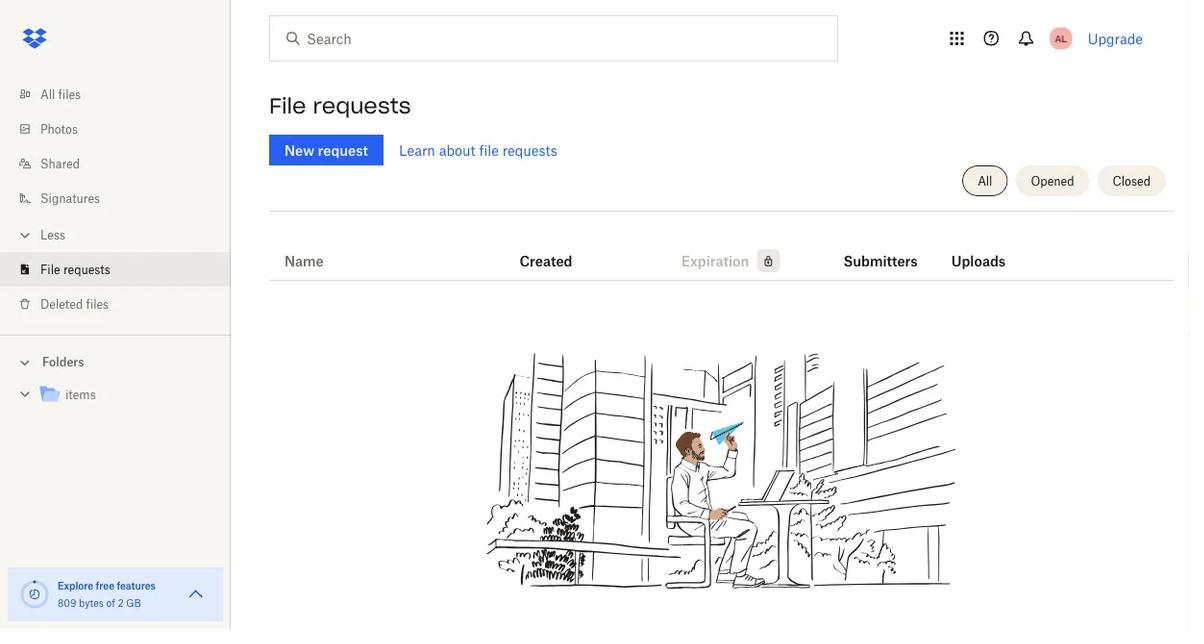 Task type: vqa. For each thing, say whether or not it's contained in the screenshot.
Deleted files "link"
yes



Task type: describe. For each thing, give the bounding box(es) containing it.
al button
[[1046, 23, 1077, 54]]

file requests link
[[15, 252, 231, 287]]

file requests list item
[[0, 252, 231, 287]]

2
[[118, 597, 124, 609]]

all for all
[[978, 174, 993, 188]]

all files link
[[15, 77, 231, 112]]

signatures link
[[15, 181, 231, 215]]

opened
[[1032, 174, 1075, 188]]

explore free features 809 bytes of 2 gb
[[58, 580, 156, 609]]

files for deleted files
[[86, 297, 109, 311]]

0 vertical spatial file requests
[[269, 92, 411, 119]]

learn
[[399, 142, 436, 158]]

less
[[40, 228, 65, 242]]

dropbox image
[[15, 19, 54, 58]]

file
[[480, 142, 499, 158]]

1 horizontal spatial requests
[[313, 92, 411, 119]]

learn about file requests link
[[399, 142, 558, 158]]

new
[[285, 142, 315, 158]]

all files
[[40, 87, 81, 101]]

file inside 'link'
[[40, 262, 60, 277]]

files for all files
[[58, 87, 81, 101]]

new request button
[[269, 135, 384, 165]]

closed
[[1114, 174, 1151, 188]]

requests inside 'link'
[[63, 262, 110, 277]]

shared link
[[15, 146, 231, 181]]

signatures
[[40, 191, 100, 205]]

bytes
[[79, 597, 104, 609]]

features
[[117, 580, 156, 592]]



Task type: locate. For each thing, give the bounding box(es) containing it.
0 horizontal spatial column header
[[844, 226, 921, 272]]

1 vertical spatial file requests
[[40, 262, 110, 277]]

free
[[96, 580, 114, 592]]

pro trial element
[[750, 249, 780, 272]]

deleted files
[[40, 297, 109, 311]]

0 vertical spatial requests
[[313, 92, 411, 119]]

file
[[269, 92, 306, 119], [40, 262, 60, 277]]

0 horizontal spatial file requests
[[40, 262, 110, 277]]

files right deleted
[[86, 297, 109, 311]]

folders
[[42, 355, 84, 369]]

files
[[58, 87, 81, 101], [86, 297, 109, 311]]

new request
[[285, 142, 368, 158]]

column header
[[844, 226, 921, 272], [952, 226, 1029, 272]]

0 vertical spatial all
[[40, 87, 55, 101]]

all for all files
[[40, 87, 55, 101]]

requests up deleted files
[[63, 262, 110, 277]]

all button
[[963, 165, 1009, 196]]

1 horizontal spatial column header
[[952, 226, 1029, 272]]

0 horizontal spatial files
[[58, 87, 81, 101]]

requests up request
[[313, 92, 411, 119]]

all up photos
[[40, 87, 55, 101]]

file requests up deleted files
[[40, 262, 110, 277]]

1 vertical spatial files
[[86, 297, 109, 311]]

Search in folder "Dropbox" text field
[[307, 28, 798, 49]]

0 horizontal spatial all
[[40, 87, 55, 101]]

2 column header from the left
[[952, 226, 1029, 272]]

opened button
[[1016, 165, 1091, 196]]

2 horizontal spatial requests
[[503, 142, 558, 158]]

file requests
[[269, 92, 411, 119], [40, 262, 110, 277]]

list containing all files
[[0, 65, 231, 335]]

upgrade
[[1089, 30, 1144, 47]]

files up photos
[[58, 87, 81, 101]]

list
[[0, 65, 231, 335]]

request
[[318, 142, 368, 158]]

about
[[439, 142, 476, 158]]

deleted files link
[[15, 287, 231, 321]]

0 vertical spatial files
[[58, 87, 81, 101]]

photos
[[40, 122, 78, 136]]

less image
[[15, 226, 35, 245]]

learn about file requests
[[399, 142, 558, 158]]

gb
[[126, 597, 141, 609]]

row containing name
[[269, 218, 1175, 281]]

deleted
[[40, 297, 83, 311]]

2 vertical spatial requests
[[63, 262, 110, 277]]

requests
[[313, 92, 411, 119], [503, 142, 558, 158], [63, 262, 110, 277]]

all
[[40, 87, 55, 101], [978, 174, 993, 188]]

1 vertical spatial all
[[978, 174, 993, 188]]

0 horizontal spatial requests
[[63, 262, 110, 277]]

1 column header from the left
[[844, 226, 921, 272]]

809
[[58, 597, 76, 609]]

items link
[[38, 382, 215, 408]]

row
[[269, 218, 1175, 281]]

all left opened
[[978, 174, 993, 188]]

created button
[[520, 249, 573, 272]]

requests right file
[[503, 142, 558, 158]]

photos link
[[15, 112, 231, 146]]

file down less at left
[[40, 262, 60, 277]]

al
[[1056, 32, 1068, 44]]

explore
[[58, 580, 93, 592]]

created
[[520, 253, 573, 269]]

items
[[65, 388, 96, 402]]

all inside all button
[[978, 174, 993, 188]]

shared
[[40, 156, 80, 171]]

file up new
[[269, 92, 306, 119]]

1 horizontal spatial file requests
[[269, 92, 411, 119]]

1 vertical spatial file
[[40, 262, 60, 277]]

file requests up request
[[269, 92, 411, 119]]

0 vertical spatial file
[[269, 92, 306, 119]]

1 vertical spatial requests
[[503, 142, 558, 158]]

1 horizontal spatial files
[[86, 297, 109, 311]]

name
[[285, 253, 324, 269]]

1 horizontal spatial file
[[269, 92, 306, 119]]

upgrade link
[[1089, 30, 1144, 47]]

folders button
[[0, 347, 231, 376]]

quota usage element
[[19, 579, 50, 610]]

file requests inside 'link'
[[40, 262, 110, 277]]

all inside 'all files' link
[[40, 87, 55, 101]]

closed button
[[1098, 165, 1167, 196]]

1 horizontal spatial all
[[978, 174, 993, 188]]

0 horizontal spatial file
[[40, 262, 60, 277]]

of
[[106, 597, 115, 609]]



